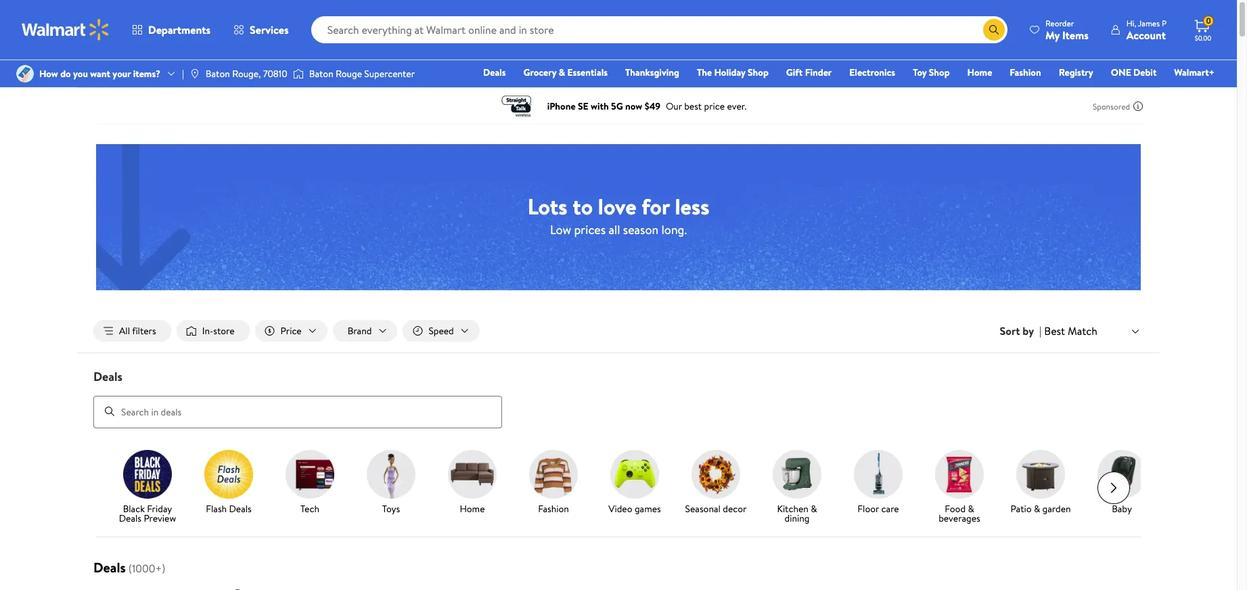 Task type: describe. For each thing, give the bounding box(es) containing it.
items?
[[133, 67, 160, 80]]

flash
[[206, 502, 227, 515]]

baton for baton rouge supercenter
[[309, 67, 333, 80]]

thanksgiving link
[[619, 65, 686, 80]]

departments button
[[120, 14, 222, 46]]

match
[[1068, 323, 1098, 338]]

fashion image
[[529, 450, 578, 498]]

0
[[1206, 15, 1211, 27]]

lots to love for less low prices all season long.
[[528, 191, 709, 238]]

services
[[250, 22, 289, 37]]

baton rouge supercenter
[[309, 67, 415, 80]]

1 horizontal spatial fashion
[[1010, 66, 1041, 79]]

| inside sort and filter section element
[[1040, 324, 1042, 338]]

black friday deals preview link
[[112, 450, 183, 526]]

legal information image
[[232, 588, 243, 590]]

food & beverages link
[[924, 450, 995, 526]]

& for essentials
[[559, 66, 565, 79]]

best match
[[1044, 323, 1098, 338]]

the
[[697, 66, 712, 79]]

food & beverages image
[[935, 450, 984, 498]]

all filters
[[119, 324, 156, 338]]

speed button
[[403, 320, 480, 342]]

kitchen and dining image
[[773, 450, 822, 498]]

gift finder
[[786, 66, 832, 79]]

beverages
[[939, 511, 980, 525]]

sort by |
[[1000, 324, 1042, 338]]

for
[[642, 191, 670, 221]]

1 horizontal spatial home link
[[961, 65, 998, 80]]

hi, james p account
[[1127, 17, 1167, 42]]

friday
[[147, 502, 172, 515]]

how do you want your items?
[[39, 67, 160, 80]]

food & beverages
[[939, 502, 980, 525]]

0 vertical spatial fashion link
[[1004, 65, 1047, 80]]

price button
[[255, 320, 327, 342]]

p
[[1162, 17, 1167, 29]]

want
[[90, 67, 110, 80]]

toy shop link
[[907, 65, 956, 80]]

grocery
[[523, 66, 556, 79]]

holiday
[[714, 66, 746, 79]]

gift
[[786, 66, 803, 79]]

store
[[213, 324, 235, 338]]

walmart+ link
[[1168, 65, 1221, 80]]

thanksgiving
[[625, 66, 679, 79]]

& for garden
[[1034, 502, 1040, 515]]

1 vertical spatial home
[[460, 502, 485, 515]]

flash deals link
[[194, 450, 264, 516]]

supercenter
[[364, 67, 415, 80]]

games
[[635, 502, 661, 515]]

season
[[623, 221, 659, 238]]

video games link
[[600, 450, 670, 516]]

next slide for chipmodulewithimages list image
[[1098, 471, 1130, 504]]

prices
[[574, 221, 606, 238]]

james
[[1138, 17, 1160, 29]]

account
[[1127, 27, 1166, 42]]

flash deals
[[206, 502, 252, 515]]

one debit link
[[1105, 65, 1163, 80]]

sort and filter section element
[[77, 309, 1160, 353]]

by
[[1023, 324, 1034, 338]]

flash deals image
[[204, 450, 253, 498]]

sponsored
[[1093, 100, 1130, 112]]

rouge,
[[232, 67, 261, 80]]

toys
[[382, 502, 400, 515]]

1 vertical spatial home link
[[437, 450, 508, 516]]

deals right flash
[[229, 502, 252, 515]]

to
[[573, 191, 593, 221]]

baby link
[[1087, 450, 1157, 516]]

black friday deals image
[[123, 450, 172, 498]]

0 vertical spatial home
[[967, 66, 992, 79]]

baby
[[1112, 502, 1132, 515]]

video games
[[609, 502, 661, 515]]

speed
[[429, 324, 454, 338]]

tech link
[[275, 450, 345, 516]]

floor
[[858, 502, 879, 515]]

deals link
[[477, 65, 512, 80]]

toy
[[913, 66, 927, 79]]

patio & garden
[[1011, 502, 1071, 515]]

best
[[1044, 323, 1065, 338]]

seasonal decor
[[685, 502, 747, 515]]

do
[[60, 67, 71, 80]]

seasonal decor link
[[681, 450, 751, 516]]

reorder my items
[[1045, 17, 1089, 42]]



Task type: vqa. For each thing, say whether or not it's contained in the screenshot.
pickup associated with $37.98
no



Task type: locate. For each thing, give the bounding box(es) containing it.
1 horizontal spatial |
[[1040, 324, 1042, 338]]

0 horizontal spatial home
[[460, 502, 485, 515]]

fashion down fashion 'image' at bottom left
[[538, 502, 569, 515]]

 image left how
[[16, 65, 34, 83]]

one
[[1111, 66, 1131, 79]]

the holiday shop link
[[691, 65, 775, 80]]

less
[[675, 191, 709, 221]]

low
[[550, 221, 571, 238]]

2 baton from the left
[[309, 67, 333, 80]]

toys link
[[356, 450, 426, 516]]

& right grocery
[[559, 66, 565, 79]]

services button
[[222, 14, 300, 46]]

0 vertical spatial home link
[[961, 65, 998, 80]]

| right by
[[1040, 324, 1042, 338]]

| right 'items?'
[[182, 67, 184, 80]]

 image
[[293, 67, 304, 81]]

& inside food & beverages
[[968, 502, 974, 515]]

my
[[1045, 27, 1060, 42]]

black friday deals preview
[[119, 502, 176, 525]]

deals inside "link"
[[483, 66, 506, 79]]

preview
[[144, 511, 176, 525]]

deals left grocery
[[483, 66, 506, 79]]

0 horizontal spatial |
[[182, 67, 184, 80]]

search image
[[104, 406, 115, 417]]

1 vertical spatial fashion
[[538, 502, 569, 515]]

your
[[113, 67, 131, 80]]

kitchen & dining
[[777, 502, 817, 525]]

grocery & essentials link
[[517, 65, 614, 80]]

 image down departments
[[189, 68, 200, 79]]

all filters button
[[93, 320, 171, 342]]

0 vertical spatial fashion
[[1010, 66, 1041, 79]]

home down home image
[[460, 502, 485, 515]]

in-store button
[[176, 320, 249, 342]]

1 baton from the left
[[206, 67, 230, 80]]

deals up search 'icon'
[[93, 368, 122, 385]]

long.
[[662, 221, 687, 238]]

0 horizontal spatial baton
[[206, 67, 230, 80]]

baby image
[[1098, 450, 1146, 498]]

price
[[281, 324, 302, 338]]

grocery & essentials
[[523, 66, 608, 79]]

shop right holiday
[[748, 66, 769, 79]]

tech
[[300, 502, 319, 515]]

how
[[39, 67, 58, 80]]

video
[[609, 502, 632, 515]]

the holiday shop
[[697, 66, 769, 79]]

electronics link
[[843, 65, 902, 80]]

electronics
[[849, 66, 895, 79]]

patio
[[1011, 502, 1032, 515]]

& for dining
[[811, 502, 817, 515]]

1 vertical spatial |
[[1040, 324, 1042, 338]]

baton left rouge
[[309, 67, 333, 80]]

deals
[[483, 66, 506, 79], [93, 368, 122, 385], [229, 502, 252, 515], [119, 511, 141, 525], [93, 558, 126, 576]]

Search in deals search field
[[93, 396, 502, 428]]

walmart image
[[22, 19, 110, 41]]

 image for baton
[[189, 68, 200, 79]]

0 horizontal spatial home link
[[437, 450, 508, 516]]

gift finder link
[[780, 65, 838, 80]]

1 horizontal spatial home
[[967, 66, 992, 79]]

black
[[123, 502, 145, 515]]

food
[[945, 502, 966, 515]]

1 horizontal spatial  image
[[189, 68, 200, 79]]

|
[[182, 67, 184, 80], [1040, 324, 1042, 338]]

brand
[[348, 324, 372, 338]]

rouge
[[336, 67, 362, 80]]

garden
[[1043, 502, 1071, 515]]

in-store
[[202, 324, 235, 338]]

fashion left registry link
[[1010, 66, 1041, 79]]

seasonal decor image
[[692, 450, 740, 498]]

baton left rouge,
[[206, 67, 230, 80]]

sort
[[1000, 324, 1020, 338]]

$0.00
[[1195, 33, 1212, 43]]

one debit
[[1111, 66, 1157, 79]]

& inside "kitchen & dining"
[[811, 502, 817, 515]]

2 shop from the left
[[929, 66, 950, 79]]

Walmart Site-Wide search field
[[311, 16, 1008, 43]]

fashion link
[[1004, 65, 1047, 80], [518, 450, 589, 516]]

seasonal
[[685, 502, 721, 515]]

toys image
[[367, 450, 416, 498]]

love
[[598, 191, 636, 221]]

search icon image
[[989, 24, 999, 35]]

1 horizontal spatial shop
[[929, 66, 950, 79]]

home image
[[448, 450, 497, 498]]

deals inside black friday deals preview
[[119, 511, 141, 525]]

baton
[[206, 67, 230, 80], [309, 67, 333, 80]]

fashion
[[1010, 66, 1041, 79], [538, 502, 569, 515]]

1 horizontal spatial baton
[[309, 67, 333, 80]]

essentials
[[567, 66, 608, 79]]

tech image
[[286, 450, 334, 498]]

& right food at the bottom right
[[968, 502, 974, 515]]

lots
[[528, 191, 567, 221]]

(1000+)
[[128, 561, 165, 576]]

0 horizontal spatial fashion link
[[518, 450, 589, 516]]

& right dining
[[811, 502, 817, 515]]

deals inside search box
[[93, 368, 122, 385]]

all
[[119, 324, 130, 338]]

0 vertical spatial |
[[182, 67, 184, 80]]

home down search icon
[[967, 66, 992, 79]]

dining
[[785, 511, 810, 525]]

shop
[[748, 66, 769, 79], [929, 66, 950, 79]]

baton rouge, 70810
[[206, 67, 287, 80]]

filters
[[132, 324, 156, 338]]

70810
[[263, 67, 287, 80]]

floor care
[[858, 502, 899, 515]]

lots to love for less. low prices all season long. image
[[96, 144, 1141, 291]]

baton for baton rouge, 70810
[[206, 67, 230, 80]]

shop right toy
[[929, 66, 950, 79]]

all
[[609, 221, 620, 238]]

reorder
[[1045, 17, 1074, 29]]

floorcare image
[[854, 450, 903, 498]]

patio & garden image
[[1016, 450, 1065, 498]]

 image
[[16, 65, 34, 83], [189, 68, 200, 79]]

0 horizontal spatial  image
[[16, 65, 34, 83]]

debit
[[1134, 66, 1157, 79]]

floor care link
[[843, 450, 914, 516]]

deals left (1000+)
[[93, 558, 126, 576]]

kitchen
[[777, 502, 809, 515]]

registry link
[[1053, 65, 1100, 80]]

1 shop from the left
[[748, 66, 769, 79]]

1 vertical spatial fashion link
[[518, 450, 589, 516]]

Deals search field
[[77, 368, 1160, 428]]

items
[[1062, 27, 1089, 42]]

home link
[[961, 65, 998, 80], [437, 450, 508, 516]]

hi,
[[1127, 17, 1136, 29]]

departments
[[148, 22, 211, 37]]

you
[[73, 67, 88, 80]]

toy shop
[[913, 66, 950, 79]]

0 $0.00
[[1195, 15, 1212, 43]]

walmart+
[[1174, 66, 1215, 79]]

registry
[[1059, 66, 1093, 79]]

kitchen & dining link
[[762, 450, 832, 526]]

1 horizontal spatial fashion link
[[1004, 65, 1047, 80]]

Search search field
[[311, 16, 1008, 43]]

video games image
[[610, 450, 659, 498]]

0 horizontal spatial fashion
[[538, 502, 569, 515]]

deals left preview
[[119, 511, 141, 525]]

patio & garden link
[[1006, 450, 1076, 516]]

best match button
[[1042, 322, 1144, 340]]

finder
[[805, 66, 832, 79]]

 image for how
[[16, 65, 34, 83]]

brand button
[[333, 320, 397, 342]]

& right patio
[[1034, 502, 1040, 515]]

0 horizontal spatial shop
[[748, 66, 769, 79]]

& for beverages
[[968, 502, 974, 515]]



